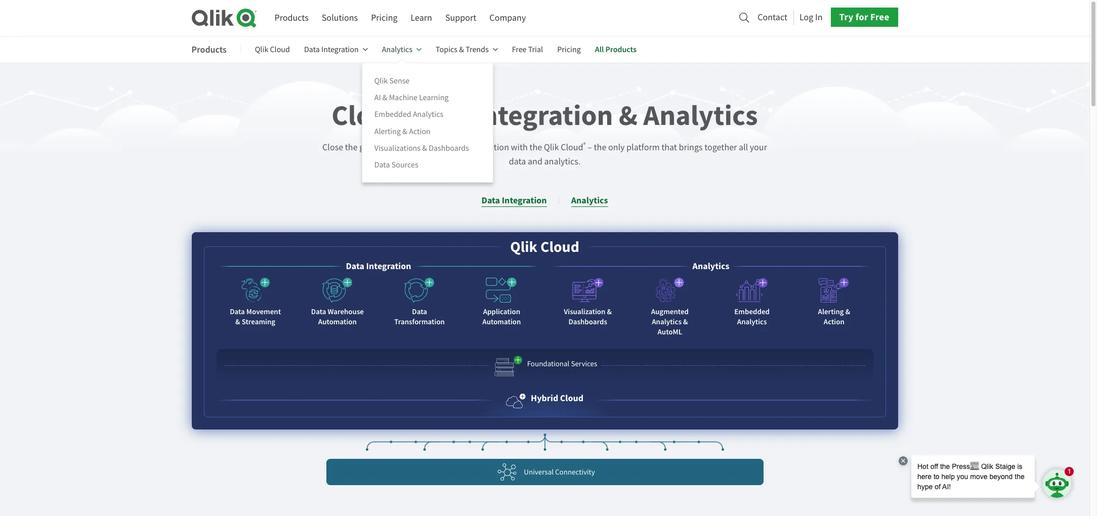 Task type: describe. For each thing, give the bounding box(es) containing it.
qlik cloud link
[[255, 38, 290, 62]]

hybrid
[[531, 392, 559, 405]]

alerting & action link
[[375, 126, 431, 137]]

transformation
[[395, 317, 445, 327]]

together
[[705, 142, 737, 153]]

automation inside "data warehouse automation"
[[318, 317, 357, 327]]

qlik sense link
[[375, 75, 410, 87]]

augmented analytics & automl button
[[635, 273, 706, 341]]

analytics inside button
[[738, 317, 767, 327]]

products for products "menu bar"
[[192, 43, 227, 55]]

2 vertical spatial data integration
[[346, 260, 411, 272]]

data,
[[414, 142, 433, 153]]

learning
[[419, 93, 449, 103]]

hybrid cloud
[[531, 392, 584, 405]]

cloud inside button
[[560, 392, 584, 405]]

visualization & dashboards
[[564, 307, 612, 327]]

1 vertical spatial data integration
[[482, 194, 547, 207]]

0 horizontal spatial data integration link
[[304, 38, 368, 62]]

close the gaps between data, insights, and action with the qlik cloud ®
[[323, 141, 586, 153]]

2 automation from the left
[[483, 317, 521, 327]]

log in
[[800, 12, 823, 23]]

trends
[[466, 45, 489, 55]]

brings
[[679, 142, 703, 153]]

qlik sense
[[375, 76, 410, 86]]

machine
[[389, 93, 418, 103]]

visualizations & dashboards
[[375, 143, 469, 153]]

learn link
[[411, 9, 432, 27]]

all
[[595, 44, 604, 55]]

pricing inside qlik main element
[[371, 12, 398, 24]]

data movement & streaming button
[[220, 273, 291, 331]]

data transformation
[[395, 307, 445, 327]]

analytics.
[[545, 156, 581, 168]]

data sources link
[[375, 159, 419, 170]]

qlik inside topics & trends menu
[[375, 76, 388, 86]]

analytics inside topics & trends menu
[[413, 110, 444, 120]]

try for free
[[840, 11, 890, 23]]

analytics inside augmented analytics & automl
[[652, 317, 682, 327]]

®
[[584, 141, 586, 149]]

2 the from the left
[[530, 142, 542, 153]]

contact
[[758, 12, 788, 23]]

embedded analytics inside topics & trends menu
[[375, 110, 444, 120]]

1 vertical spatial analytics link
[[571, 194, 608, 207]]

application automation
[[483, 307, 521, 327]]

and inside close the gaps between data, insights, and action with the qlik cloud ®
[[469, 142, 484, 153]]

embedded inside embedded analytics link
[[375, 110, 411, 120]]

alerting & action inside button
[[819, 307, 851, 327]]

data inside data transformation
[[412, 307, 427, 317]]

and inside – the only platform that brings together all your data and analytics.
[[528, 156, 543, 168]]

try for free link
[[831, 8, 898, 27]]

sense
[[390, 76, 410, 86]]

alerting inside button
[[819, 307, 844, 317]]

free inside free trial link
[[512, 45, 527, 55]]

connectivity
[[555, 467, 595, 477]]

topics
[[436, 45, 458, 55]]

in
[[816, 12, 823, 23]]

free trial link
[[512, 38, 543, 62]]

1 horizontal spatial pricing link
[[558, 38, 581, 62]]

topics & trends
[[436, 45, 489, 55]]

embedded inside embedded analytics button
[[735, 307, 770, 317]]

free inside try for free link
[[871, 11, 890, 23]]

& inside visualization & dashboards
[[607, 307, 612, 317]]

augmented
[[652, 307, 689, 317]]

data integration inside products "menu bar"
[[304, 45, 359, 55]]

integration up with
[[473, 97, 613, 135]]

the for – the only platform that brings together all your data and analytics.
[[594, 142, 607, 153]]

action
[[485, 142, 509, 153]]

between
[[379, 142, 412, 153]]

ai & machine learning link
[[375, 92, 449, 103]]

support link
[[446, 9, 477, 27]]

topics & trends link
[[436, 38, 498, 62]]

embedded analytics link
[[375, 109, 444, 120]]

close
[[323, 142, 343, 153]]

free trial
[[512, 45, 543, 55]]

foundational services
[[527, 359, 598, 369]]

products menu bar
[[192, 38, 651, 183]]

integration inside products "menu bar"
[[321, 45, 359, 55]]

trial
[[528, 45, 543, 55]]

foundational services button
[[216, 349, 874, 383]]

log in link
[[800, 9, 823, 26]]

data inside topics & trends menu
[[375, 160, 390, 170]]

the for close the gaps between data, insights, and action with the qlik cloud ®
[[345, 142, 358, 153]]

platform
[[627, 142, 660, 153]]

ai & machine learning
[[375, 93, 449, 103]]

data inside "data warehouse automation"
[[311, 307, 326, 317]]

data warehouse automation
[[311, 307, 364, 327]]

dashboards for visualization & dashboards
[[569, 317, 608, 327]]

sources
[[392, 160, 419, 170]]

qlik main element
[[275, 8, 898, 27]]

alerting & action button
[[799, 273, 870, 331]]



Task type: locate. For each thing, give the bounding box(es) containing it.
the right '–'
[[594, 142, 607, 153]]

products right all
[[606, 44, 637, 55]]

the right with
[[530, 142, 542, 153]]

your
[[750, 142, 768, 153]]

1 horizontal spatial action
[[824, 317, 845, 327]]

gaps
[[360, 142, 377, 153]]

log
[[800, 12, 814, 23]]

0 vertical spatial alerting & action
[[375, 126, 431, 136]]

automl
[[658, 327, 683, 337]]

– the only platform that brings together all your data and analytics.
[[509, 142, 768, 168]]

products up the qlik cloud link
[[275, 12, 309, 24]]

1 the from the left
[[345, 142, 358, 153]]

menu bar
[[275, 9, 526, 27]]

with
[[511, 142, 528, 153]]

visualizations & dashboards link
[[375, 143, 469, 154]]

0 horizontal spatial embedded analytics
[[375, 110, 444, 120]]

and right data at left
[[528, 156, 543, 168]]

free right for
[[871, 11, 890, 23]]

free
[[871, 11, 890, 23], [512, 45, 527, 55]]

0 horizontal spatial pricing
[[371, 12, 398, 24]]

products down go to the home page. image
[[192, 43, 227, 55]]

0 horizontal spatial automation
[[318, 317, 357, 327]]

0 vertical spatial embedded
[[375, 110, 411, 120]]

data integration link
[[304, 38, 368, 62], [482, 194, 547, 207]]

ai
[[375, 93, 381, 103]]

free left 'trial'
[[512, 45, 527, 55]]

the left gaps
[[345, 142, 358, 153]]

data integration link down data at left
[[482, 194, 547, 207]]

pricing left the learn "link"
[[371, 12, 398, 24]]

company link
[[490, 9, 526, 27]]

embedded analytics
[[375, 110, 444, 120], [735, 307, 770, 327]]

& inside alerting & action
[[846, 307, 851, 317]]

integration up data transformation button
[[366, 260, 411, 272]]

menu bar containing products
[[275, 9, 526, 27]]

2 horizontal spatial products
[[606, 44, 637, 55]]

0 vertical spatial pricing
[[371, 12, 398, 24]]

cloud inside close the gaps between data, insights, and action with the qlik cloud ®
[[561, 142, 584, 153]]

0 vertical spatial dashboards
[[429, 143, 469, 153]]

dashboards inside visualization & dashboards
[[569, 317, 608, 327]]

try
[[840, 11, 854, 23]]

0 horizontal spatial qlik cloud
[[255, 45, 290, 55]]

0 vertical spatial action
[[409, 126, 431, 136]]

action
[[409, 126, 431, 136], [824, 317, 845, 327]]

visualization & dashboards button
[[553, 273, 624, 331]]

learn
[[411, 12, 432, 24]]

& inside data movement & streaming
[[235, 317, 240, 327]]

2 horizontal spatial the
[[594, 142, 607, 153]]

0 horizontal spatial action
[[409, 126, 431, 136]]

1 horizontal spatial analytics link
[[571, 194, 608, 207]]

0 horizontal spatial the
[[345, 142, 358, 153]]

data sources
[[375, 160, 419, 170]]

application
[[483, 307, 521, 317]]

all
[[739, 142, 748, 153]]

pricing
[[371, 12, 398, 24], [558, 45, 581, 55]]

the inside – the only platform that brings together all your data and analytics.
[[594, 142, 607, 153]]

1 horizontal spatial alerting & action
[[819, 307, 851, 327]]

1 vertical spatial pricing link
[[558, 38, 581, 62]]

0 vertical spatial and
[[469, 142, 484, 153]]

0 vertical spatial embedded analytics
[[375, 110, 444, 120]]

data inside data movement & streaming
[[230, 307, 245, 317]]

solutions link
[[322, 9, 358, 27]]

data warehouse automation button
[[302, 273, 373, 331]]

products for products link
[[275, 12, 309, 24]]

pricing inside products "menu bar"
[[558, 45, 581, 55]]

embedded
[[375, 110, 411, 120], [735, 307, 770, 317]]

movement
[[246, 307, 281, 317]]

1 vertical spatial alerting
[[819, 307, 844, 317]]

data movement & streaming
[[230, 307, 281, 327]]

data transformation button
[[384, 273, 455, 331]]

0 vertical spatial analytics link
[[382, 38, 422, 62]]

1 vertical spatial embedded analytics
[[735, 307, 770, 327]]

–
[[588, 142, 592, 153]]

1 horizontal spatial embedded analytics
[[735, 307, 770, 327]]

all products link
[[595, 38, 637, 62]]

0 horizontal spatial dashboards
[[429, 143, 469, 153]]

analytics link up sense
[[382, 38, 422, 62]]

action inside topics & trends menu
[[409, 126, 431, 136]]

hybrid cloud button
[[506, 391, 584, 409]]

application automation button
[[467, 273, 537, 331]]

alerting & action inside topics & trends menu
[[375, 126, 431, 136]]

analytics link
[[382, 38, 422, 62], [571, 194, 608, 207]]

company
[[490, 12, 526, 24]]

1 vertical spatial qlik cloud
[[510, 237, 580, 257]]

embedded analytics button
[[717, 273, 788, 331]]

1 vertical spatial pricing
[[558, 45, 581, 55]]

0 vertical spatial data integration
[[304, 45, 359, 55]]

0 vertical spatial alerting
[[375, 126, 401, 136]]

data
[[509, 156, 526, 168]]

data integration link down the solutions link
[[304, 38, 368, 62]]

0 horizontal spatial analytics link
[[382, 38, 422, 62]]

1 horizontal spatial free
[[871, 11, 890, 23]]

analytics link down "analytics."
[[571, 194, 608, 207]]

1 automation from the left
[[318, 317, 357, 327]]

products inside qlik main element
[[275, 12, 309, 24]]

pricing link
[[371, 9, 398, 27], [558, 38, 581, 62]]

data
[[304, 45, 320, 55], [410, 97, 468, 135], [375, 160, 390, 170], [482, 194, 500, 207], [346, 260, 365, 272], [230, 307, 245, 317], [311, 307, 326, 317], [412, 307, 427, 317]]

alerting inside topics & trends menu
[[375, 126, 401, 136]]

& inside augmented analytics & automl
[[684, 317, 688, 327]]

pricing link left the learn "link"
[[371, 9, 398, 27]]

universal
[[524, 467, 554, 477]]

action inside button
[[824, 317, 845, 327]]

0 horizontal spatial and
[[469, 142, 484, 153]]

1 vertical spatial data integration link
[[482, 194, 547, 207]]

1 horizontal spatial and
[[528, 156, 543, 168]]

pricing link left all
[[558, 38, 581, 62]]

qlik inside close the gaps between data, insights, and action with the qlik cloud ®
[[544, 142, 559, 153]]

qlik cloud
[[255, 45, 290, 55], [510, 237, 580, 257]]

0 horizontal spatial free
[[512, 45, 527, 55]]

products
[[275, 12, 309, 24], [192, 43, 227, 55], [606, 44, 637, 55]]

1 vertical spatial dashboards
[[569, 317, 608, 327]]

0 vertical spatial free
[[871, 11, 890, 23]]

all products
[[595, 44, 637, 55]]

0 horizontal spatial products
[[192, 43, 227, 55]]

warehouse
[[328, 307, 364, 317]]

dashboards for visualizations & dashboards
[[429, 143, 469, 153]]

0 horizontal spatial alerting
[[375, 126, 401, 136]]

the
[[345, 142, 358, 153], [530, 142, 542, 153], [594, 142, 607, 153]]

1 vertical spatial action
[[824, 317, 845, 327]]

foundational
[[527, 359, 570, 369]]

embedded analytics inside button
[[735, 307, 770, 327]]

cloud inside products "menu bar"
[[270, 45, 290, 55]]

0 vertical spatial qlik cloud
[[255, 45, 290, 55]]

&
[[459, 45, 464, 55], [383, 93, 388, 103], [619, 97, 638, 135], [403, 126, 408, 136], [422, 143, 427, 153], [607, 307, 612, 317], [846, 307, 851, 317], [235, 317, 240, 327], [684, 317, 688, 327]]

menu bar inside qlik main element
[[275, 9, 526, 27]]

1 vertical spatial alerting & action
[[819, 307, 851, 327]]

1 horizontal spatial data integration link
[[482, 194, 547, 207]]

alerting
[[375, 126, 401, 136], [819, 307, 844, 317]]

integration down data at left
[[502, 194, 547, 207]]

1 horizontal spatial pricing
[[558, 45, 581, 55]]

that
[[662, 142, 677, 153]]

automation
[[318, 317, 357, 327], [483, 317, 521, 327]]

1 horizontal spatial embedded
[[735, 307, 770, 317]]

0 horizontal spatial pricing link
[[371, 9, 398, 27]]

0 horizontal spatial alerting & action
[[375, 126, 431, 136]]

0 vertical spatial pricing link
[[371, 9, 398, 27]]

alerting & action
[[375, 126, 431, 136], [819, 307, 851, 327]]

augmented analytics & automl
[[652, 307, 689, 337]]

go to the home page. image
[[192, 8, 256, 28]]

1 vertical spatial free
[[512, 45, 527, 55]]

topics & trends menu
[[362, 63, 494, 183]]

and left action
[[469, 142, 484, 153]]

insights,
[[435, 142, 467, 153]]

integration down the solutions link
[[321, 45, 359, 55]]

contact link
[[758, 9, 788, 26]]

1 horizontal spatial automation
[[483, 317, 521, 327]]

1 horizontal spatial alerting
[[819, 307, 844, 317]]

streaming
[[242, 317, 276, 327]]

dashboards inside topics & trends menu
[[429, 143, 469, 153]]

universal connectivity
[[524, 467, 595, 477]]

0 vertical spatial data integration link
[[304, 38, 368, 62]]

dashboards
[[429, 143, 469, 153], [569, 317, 608, 327]]

1 horizontal spatial products
[[275, 12, 309, 24]]

solutions
[[322, 12, 358, 24]]

1 vertical spatial embedded
[[735, 307, 770, 317]]

only
[[609, 142, 625, 153]]

pricing left all
[[558, 45, 581, 55]]

cloud
[[270, 45, 290, 55], [332, 97, 404, 135], [561, 142, 584, 153], [541, 237, 580, 257], [560, 392, 584, 405]]

products link
[[275, 9, 309, 27]]

cloud data integration & analytics
[[332, 97, 758, 135]]

support
[[446, 12, 477, 24]]

qlik
[[255, 45, 269, 55], [375, 76, 388, 86], [544, 142, 559, 153], [510, 237, 538, 257]]

0 horizontal spatial embedded
[[375, 110, 411, 120]]

3 the from the left
[[594, 142, 607, 153]]

for
[[856, 11, 869, 23]]

services
[[571, 359, 598, 369]]

qlik cloud inside products "menu bar"
[[255, 45, 290, 55]]

visualizations
[[375, 143, 421, 153]]

1 horizontal spatial the
[[530, 142, 542, 153]]

1 horizontal spatial qlik cloud
[[510, 237, 580, 257]]

visualization
[[564, 307, 606, 317]]

1 vertical spatial and
[[528, 156, 543, 168]]

1 horizontal spatial dashboards
[[569, 317, 608, 327]]



Task type: vqa. For each thing, say whether or not it's contained in the screenshot.
the Dashboards to the bottom
yes



